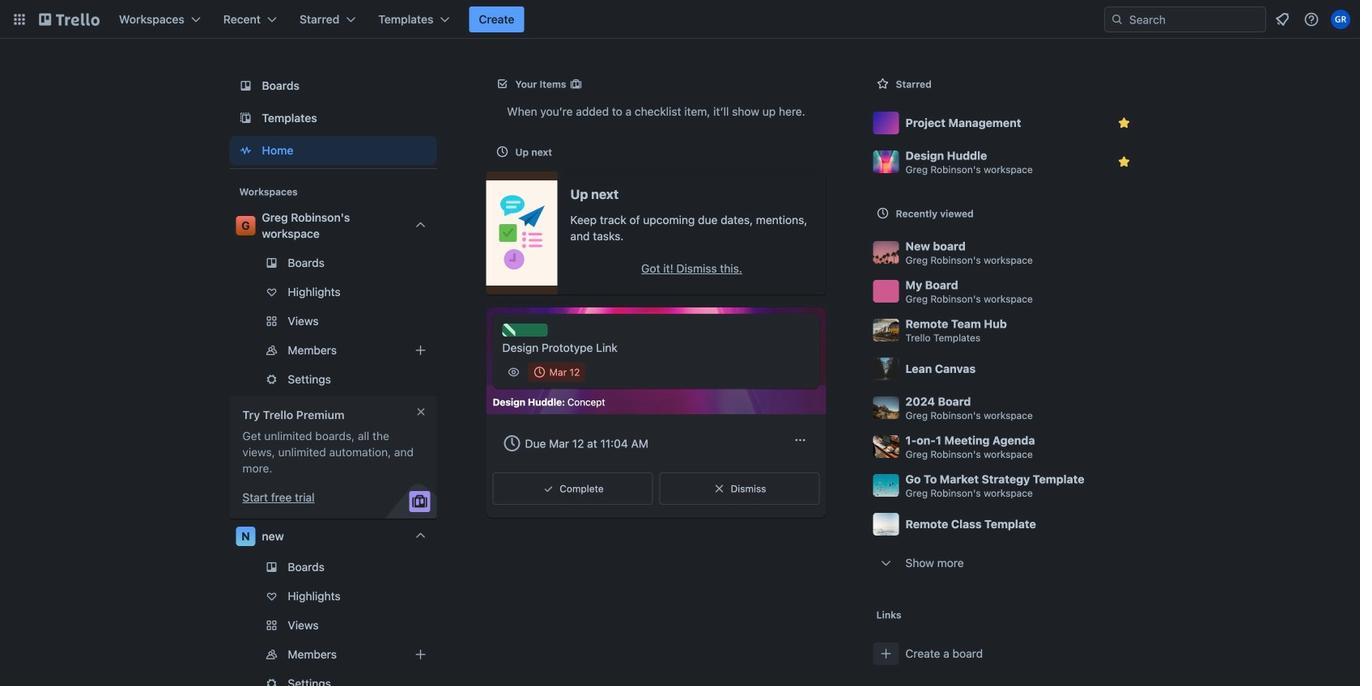 Task type: locate. For each thing, give the bounding box(es) containing it.
add image
[[411, 341, 430, 360], [411, 645, 430, 665]]

1 vertical spatial add image
[[411, 645, 430, 665]]

1 add image from the top
[[411, 341, 430, 360]]

search image
[[1111, 13, 1124, 26]]

primary element
[[0, 0, 1360, 39]]

greg robinson (gregrobinson96) image
[[1331, 10, 1351, 29]]

open information menu image
[[1304, 11, 1320, 28]]

0 vertical spatial add image
[[411, 341, 430, 360]]



Task type: vqa. For each thing, say whether or not it's contained in the screenshot.
bottom Builder's
no



Task type: describe. For each thing, give the bounding box(es) containing it.
click to unstar design huddle . it will be removed from your starred list. image
[[1116, 154, 1133, 170]]

home image
[[236, 141, 255, 160]]

Search field
[[1124, 8, 1266, 31]]

click to unstar project management. it will be removed from your starred list. image
[[1116, 115, 1133, 131]]

board image
[[236, 76, 255, 96]]

back to home image
[[39, 6, 100, 32]]

0 notifications image
[[1273, 10, 1292, 29]]

color: green, title: none image
[[502, 324, 548, 337]]

template board image
[[236, 109, 255, 128]]

2 add image from the top
[[411, 645, 430, 665]]



